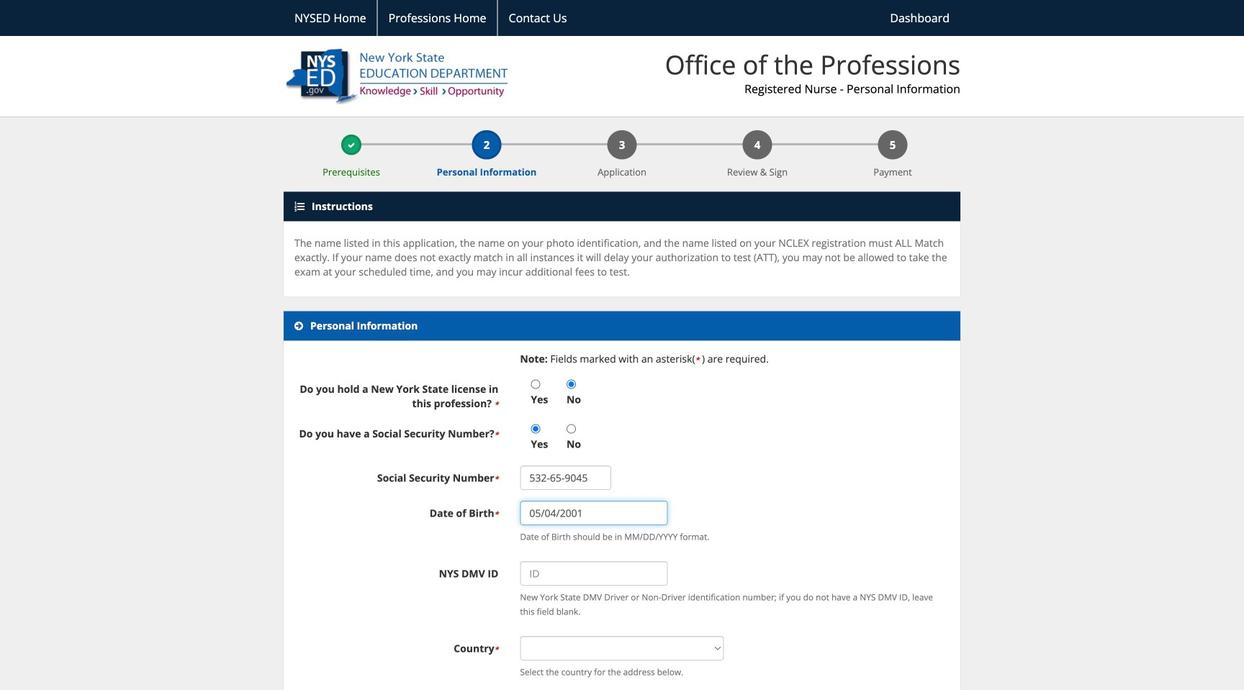 Task type: vqa. For each thing, say whether or not it's contained in the screenshot.
Enter phone number (optional) text box
no



Task type: locate. For each thing, give the bounding box(es) containing it.
None text field
[[520, 466, 612, 491]]

None radio
[[531, 380, 541, 390], [567, 380, 576, 390], [531, 380, 541, 390], [567, 380, 576, 390]]

ID text field
[[520, 562, 668, 587]]

None radio
[[531, 425, 541, 434], [567, 425, 576, 434], [531, 425, 541, 434], [567, 425, 576, 434]]

MM/DD/YYYY text field
[[520, 502, 668, 526]]



Task type: describe. For each thing, give the bounding box(es) containing it.
arrow circle right image
[[295, 321, 303, 332]]

check image
[[348, 142, 355, 149]]

list ol image
[[295, 202, 305, 212]]



